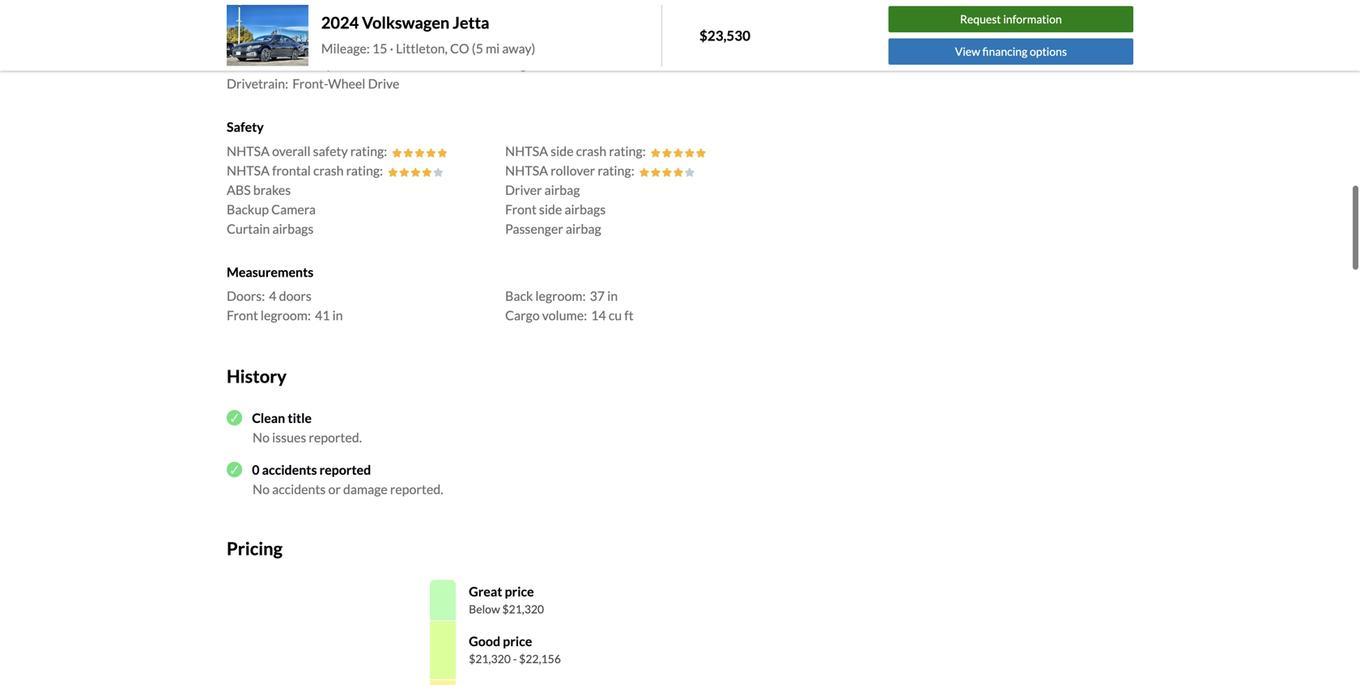 Task type: describe. For each thing, give the bounding box(es) containing it.
great price below $21,320
[[469, 584, 544, 616]]

rollover
[[551, 163, 595, 178]]

wheel
[[328, 76, 365, 92]]

accidents for reported
[[262, 462, 317, 478]]

nhtsa side crash rating:
[[505, 143, 646, 159]]

cu
[[609, 308, 622, 323]]

nhtsa for nhtsa overall safety rating:
[[227, 143, 270, 159]]

abs
[[227, 182, 251, 198]]

$21,320 inside good price $21,320 - $22,156
[[469, 652, 511, 666]]

performance
[[227, 32, 302, 48]]

airbags inside driver airbag front side airbags passenger airbag
[[565, 201, 606, 217]]

no for no issues reported.
[[253, 430, 270, 445]]

request information button
[[889, 6, 1133, 32]]

ft
[[624, 308, 634, 323]]

measurements
[[227, 264, 314, 280]]

below
[[469, 603, 500, 616]]

good price $21,320 - $22,156
[[469, 634, 561, 666]]

backup
[[227, 201, 269, 217]]

clean
[[252, 410, 285, 426]]

abs brakes backup camera curtain airbags
[[227, 182, 316, 237]]

driver
[[505, 182, 542, 198]]

safety
[[227, 119, 264, 135]]

volkswagen
[[362, 13, 450, 32]]

4
[[269, 288, 277, 304]]

issues
[[272, 430, 306, 445]]

rating: for nhtsa frontal crash rating:
[[346, 163, 383, 178]]

legroom: inside the back legroom: 37 in cargo volume: 14 cu ft
[[535, 288, 586, 304]]

safety
[[313, 143, 348, 159]]

speed
[[320, 56, 355, 72]]

front inside driver airbag front side airbags passenger airbag
[[505, 201, 537, 217]]

$22,156
[[519, 652, 561, 666]]

1 vertical spatial airbag
[[566, 221, 601, 237]]

crash for frontal
[[313, 163, 344, 178]]

overall
[[272, 143, 311, 159]]

curtain
[[227, 221, 270, 237]]

$21,320 inside great price below $21,320
[[502, 603, 544, 616]]

or
[[328, 482, 341, 497]]

engine: 1.5l i4
[[505, 56, 590, 72]]

0 vertical spatial reported.
[[309, 430, 362, 445]]

view
[[955, 45, 980, 58]]

frontal
[[272, 163, 311, 178]]

automatic
[[357, 56, 417, 72]]

price for great price
[[505, 584, 534, 600]]

rating: for nhtsa side crash rating:
[[609, 143, 646, 159]]

37
[[590, 288, 605, 304]]

doors: 4 doors front legroom: 41 in
[[227, 288, 343, 323]]

i4
[[578, 56, 590, 72]]

nhtsa for nhtsa rollover rating:
[[505, 163, 548, 178]]

away)
[[502, 40, 535, 56]]

engine:
[[505, 56, 547, 72]]

vdpcheck image
[[227, 462, 242, 478]]

0 vertical spatial airbag
[[544, 182, 580, 198]]

drivetrain:
[[227, 76, 288, 92]]

reported
[[319, 462, 371, 478]]



Task type: vqa. For each thing, say whether or not it's contained in the screenshot.
41
yes



Task type: locate. For each thing, give the bounding box(es) containing it.
doors:
[[227, 288, 265, 304]]

view financing options button
[[889, 39, 1133, 65]]

1 horizontal spatial in
[[607, 288, 618, 304]]

-
[[513, 652, 517, 666]]

1 horizontal spatial airbags
[[565, 201, 606, 217]]

1 vertical spatial $21,320
[[469, 652, 511, 666]]

clean title
[[252, 410, 312, 426]]

drive
[[368, 76, 399, 92]]

financing
[[982, 45, 1028, 58]]

in right "37"
[[607, 288, 618, 304]]

airbag right passenger
[[566, 221, 601, 237]]

$21,320
[[502, 603, 544, 616], [469, 652, 511, 666]]

pricing
[[227, 538, 283, 559]]

legroom: up volume:
[[535, 288, 586, 304]]

0 accidents reported
[[252, 462, 371, 478]]

no for no accidents or damage reported.
[[253, 482, 270, 497]]

1 vertical spatial side
[[539, 201, 562, 217]]

cargo
[[505, 308, 540, 323]]

crash down safety
[[313, 163, 344, 178]]

in inside doors: 4 doors front legroom: 41 in
[[332, 308, 343, 323]]

doors
[[279, 288, 311, 304]]

0 vertical spatial airbags
[[565, 201, 606, 217]]

nhtsa overall safety rating:
[[227, 143, 387, 159]]

great
[[469, 584, 502, 600]]

airbag
[[544, 182, 580, 198], [566, 221, 601, 237]]

side up nhtsa rollover rating: on the top left of the page
[[551, 143, 574, 159]]

airbags down camera
[[272, 221, 314, 237]]

reported.
[[309, 430, 362, 445], [390, 482, 443, 497]]

no accidents or damage reported.
[[253, 482, 443, 497]]

history
[[227, 366, 287, 387]]

in inside the back legroom: 37 in cargo volume: 14 cu ft
[[607, 288, 618, 304]]

price inside great price below $21,320
[[505, 584, 534, 600]]

1 horizontal spatial crash
[[576, 143, 606, 159]]

0 vertical spatial $21,320
[[502, 603, 544, 616]]

passenger
[[505, 221, 563, 237]]

2024 volkswagen jetta image
[[227, 5, 308, 66]]

1 vertical spatial airbags
[[272, 221, 314, 237]]

rating: for nhtsa overall safety rating:
[[350, 143, 387, 159]]

price
[[505, 584, 534, 600], [503, 634, 532, 650]]

rating: right rollover
[[598, 163, 634, 178]]

1 horizontal spatial reported.
[[390, 482, 443, 497]]

0 vertical spatial price
[[505, 584, 534, 600]]

transmission:
[[227, 56, 304, 72]]

good
[[469, 634, 500, 650]]

0 vertical spatial side
[[551, 143, 574, 159]]

back
[[505, 288, 533, 304]]

rating: up nhtsa rollover rating: on the top left of the page
[[609, 143, 646, 159]]

accidents for or
[[272, 482, 326, 497]]

airbags
[[565, 201, 606, 217], [272, 221, 314, 237]]

0 vertical spatial crash
[[576, 143, 606, 159]]

0 vertical spatial in
[[607, 288, 618, 304]]

no down clean at the bottom of the page
[[253, 430, 270, 445]]

accidents
[[262, 462, 317, 478], [272, 482, 326, 497]]

$21,320 right below
[[502, 603, 544, 616]]

front down doors:
[[227, 308, 258, 323]]

no down 0
[[253, 482, 270, 497]]

side
[[551, 143, 574, 159], [539, 201, 562, 217]]

2 no from the top
[[253, 482, 270, 497]]

accidents down '0 accidents reported' at the left of page
[[272, 482, 326, 497]]

information
[[1003, 12, 1062, 26]]

1 vertical spatial in
[[332, 308, 343, 323]]

request information
[[960, 12, 1062, 26]]

14
[[591, 308, 606, 323]]

0 vertical spatial no
[[253, 430, 270, 445]]

0 vertical spatial legroom:
[[535, 288, 586, 304]]

1 vertical spatial legroom:
[[261, 308, 311, 323]]

1 vertical spatial front
[[227, 308, 258, 323]]

$23,530
[[699, 27, 750, 44]]

crash up rollover
[[576, 143, 606, 159]]

reported. up reported
[[309, 430, 362, 445]]

15
[[372, 40, 387, 56]]

accidents down the issues on the bottom of the page
[[262, 462, 317, 478]]

reported. right damage
[[390, 482, 443, 497]]

41
[[315, 308, 330, 323]]

0 horizontal spatial front
[[227, 308, 258, 323]]

view financing options
[[955, 45, 1067, 58]]

volume:
[[542, 308, 587, 323]]

airbags down rollover
[[565, 201, 606, 217]]

nhtsa for nhtsa frontal crash rating:
[[227, 163, 270, 178]]

damage
[[343, 482, 388, 497]]

front down the driver
[[505, 201, 537, 217]]

1 vertical spatial no
[[253, 482, 270, 497]]

1 vertical spatial accidents
[[272, 482, 326, 497]]

request
[[960, 12, 1001, 26]]

1 no from the top
[[253, 430, 270, 445]]

0 horizontal spatial airbags
[[272, 221, 314, 237]]

2024
[[321, 13, 359, 32]]

camera
[[271, 201, 316, 217]]

vdpcheck image
[[227, 411, 242, 426]]

1.5l
[[551, 56, 576, 72]]

8-
[[308, 56, 320, 72]]

price up -
[[503, 634, 532, 650]]

price for good price
[[503, 634, 532, 650]]

crash
[[576, 143, 606, 159], [313, 163, 344, 178]]

front
[[505, 201, 537, 217], [227, 308, 258, 323]]

mileage:
[[321, 40, 370, 56]]

in
[[607, 288, 618, 304], [332, 308, 343, 323]]

0 vertical spatial front
[[505, 201, 537, 217]]

1 horizontal spatial legroom:
[[535, 288, 586, 304]]

1 vertical spatial reported.
[[390, 482, 443, 497]]

front inside doors: 4 doors front legroom: 41 in
[[227, 308, 258, 323]]

1 vertical spatial price
[[503, 634, 532, 650]]

transmission: 8-speed automatic drivetrain: front-wheel drive
[[227, 56, 417, 92]]

nhtsa rollover rating:
[[505, 163, 634, 178]]

0
[[252, 462, 259, 478]]

no issues reported.
[[253, 430, 362, 445]]

2024 volkswagen jetta mileage: 15 · littleton, co (5 mi away)
[[321, 13, 535, 56]]

price right great in the left of the page
[[505, 584, 534, 600]]

mi
[[486, 40, 500, 56]]

in right 41
[[332, 308, 343, 323]]

legroom: inside doors: 4 doors front legroom: 41 in
[[261, 308, 311, 323]]

·
[[390, 40, 393, 56]]

front-
[[292, 76, 328, 92]]

price inside good price $21,320 - $22,156
[[503, 634, 532, 650]]

0 vertical spatial accidents
[[262, 462, 317, 478]]

legroom: down doors
[[261, 308, 311, 323]]

1 vertical spatial crash
[[313, 163, 344, 178]]

0 horizontal spatial legroom:
[[261, 308, 311, 323]]

(5
[[472, 40, 483, 56]]

side inside driver airbag front side airbags passenger airbag
[[539, 201, 562, 217]]

nhtsa frontal crash rating:
[[227, 163, 383, 178]]

driver airbag front side airbags passenger airbag
[[505, 182, 606, 237]]

legroom:
[[535, 288, 586, 304], [261, 308, 311, 323]]

rating: down safety
[[346, 163, 383, 178]]

brakes
[[253, 182, 291, 198]]

littleton,
[[396, 40, 448, 56]]

no
[[253, 430, 270, 445], [253, 482, 270, 497]]

$21,320 down the good
[[469, 652, 511, 666]]

airbag down nhtsa rollover rating: on the top left of the page
[[544, 182, 580, 198]]

nhtsa for nhtsa side crash rating:
[[505, 143, 548, 159]]

0 horizontal spatial crash
[[313, 163, 344, 178]]

0 horizontal spatial in
[[332, 308, 343, 323]]

co
[[450, 40, 469, 56]]

side up passenger
[[539, 201, 562, 217]]

nhtsa
[[227, 143, 270, 159], [505, 143, 548, 159], [227, 163, 270, 178], [505, 163, 548, 178]]

jetta
[[453, 13, 489, 32]]

title
[[288, 410, 312, 426]]

back legroom: 37 in cargo volume: 14 cu ft
[[505, 288, 634, 323]]

crash for side
[[576, 143, 606, 159]]

0 horizontal spatial reported.
[[309, 430, 362, 445]]

1 horizontal spatial front
[[505, 201, 537, 217]]

airbags inside abs brakes backup camera curtain airbags
[[272, 221, 314, 237]]

rating:
[[350, 143, 387, 159], [609, 143, 646, 159], [346, 163, 383, 178], [598, 163, 634, 178]]

options
[[1030, 45, 1067, 58]]

rating: right safety
[[350, 143, 387, 159]]



